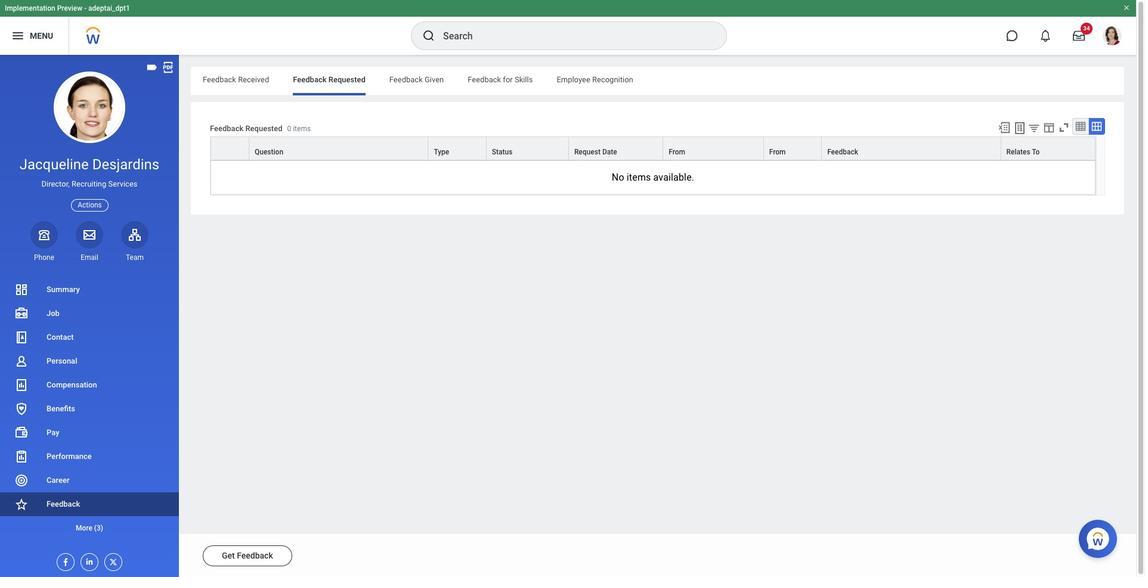 Task type: describe. For each thing, give the bounding box(es) containing it.
benefits
[[47, 405, 75, 414]]

pay image
[[14, 426, 29, 440]]

more (3)
[[76, 525, 103, 533]]

performance
[[47, 452, 92, 461]]

status
[[492, 148, 513, 156]]

tag image
[[146, 61, 159, 74]]

preview
[[57, 4, 82, 13]]

feedback inside popup button
[[828, 148, 859, 156]]

pay
[[47, 429, 59, 437]]

feedback for skills
[[468, 75, 533, 84]]

type button
[[429, 137, 486, 160]]

career
[[47, 476, 70, 485]]

status button
[[487, 137, 569, 160]]

actions
[[78, 201, 102, 209]]

search image
[[422, 29, 436, 43]]

team
[[126, 254, 144, 262]]

director,
[[41, 180, 70, 189]]

benefits link
[[0, 397, 179, 421]]

relates to
[[1007, 148, 1040, 156]]

mail image
[[82, 228, 97, 242]]

menu
[[30, 31, 53, 40]]

actions button
[[71, 199, 108, 212]]

feedback image
[[14, 498, 29, 512]]

team link
[[121, 221, 149, 263]]

request date button
[[569, 137, 663, 160]]

desjardins
[[92, 156, 159, 173]]

(3)
[[94, 525, 103, 533]]

adeptai_dpt1
[[88, 4, 130, 13]]

question button
[[249, 137, 428, 160]]

performance link
[[0, 445, 179, 469]]

relates to button
[[1002, 137, 1096, 160]]

jacqueline desjardins
[[20, 156, 159, 173]]

profile logan mcneil image
[[1104, 26, 1123, 48]]

pay link
[[0, 421, 179, 445]]

recognition
[[593, 75, 634, 84]]

close environment banner image
[[1124, 4, 1131, 11]]

received
[[238, 75, 269, 84]]

job link
[[0, 302, 179, 326]]

contact image
[[14, 331, 29, 345]]

get feedback button
[[203, 546, 292, 567]]

menu button
[[0, 17, 69, 55]]

get feedback
[[222, 551, 273, 561]]

list containing summary
[[0, 278, 179, 541]]

services
[[108, 180, 138, 189]]

menu banner
[[0, 0, 1137, 55]]

personal
[[47, 357, 77, 366]]

for
[[503, 75, 513, 84]]

2 from button from the left
[[764, 137, 822, 160]]

performance image
[[14, 450, 29, 464]]

feedback given
[[390, 75, 444, 84]]

34 button
[[1067, 23, 1093, 49]]

employee recognition
[[557, 75, 634, 84]]

0
[[287, 125, 291, 133]]

from for 2nd from popup button from right
[[669, 148, 686, 156]]

type
[[434, 148, 450, 156]]

1 horizontal spatial items
[[627, 172, 651, 183]]

expand table image
[[1092, 121, 1103, 132]]

job image
[[14, 307, 29, 321]]

question
[[255, 148, 284, 156]]

summary
[[47, 285, 80, 294]]

view team image
[[128, 228, 142, 242]]

more
[[76, 525, 92, 533]]

notifications large image
[[1040, 30, 1052, 42]]

given
[[425, 75, 444, 84]]

select to filter grid data image
[[1028, 122, 1041, 134]]

email jacqueline desjardins element
[[76, 253, 103, 263]]



Task type: locate. For each thing, give the bounding box(es) containing it.
request
[[575, 148, 601, 156]]

summary image
[[14, 283, 29, 297]]

export to worksheets image
[[1013, 121, 1028, 135]]

1 from from the left
[[669, 148, 686, 156]]

no items available.
[[612, 172, 695, 183]]

more (3) button
[[0, 522, 179, 536]]

phone button
[[30, 221, 58, 263]]

tab list
[[191, 67, 1125, 95]]

career image
[[14, 474, 29, 488]]

available.
[[654, 172, 695, 183]]

feedback requested
[[293, 75, 366, 84]]

director, recruiting services
[[41, 180, 138, 189]]

1 vertical spatial requested
[[246, 124, 283, 133]]

team jacqueline desjardins element
[[121, 253, 149, 263]]

items right 0
[[293, 125, 311, 133]]

1 horizontal spatial requested
[[329, 75, 366, 84]]

feedback received
[[203, 75, 269, 84]]

personal link
[[0, 350, 179, 374]]

34
[[1084, 25, 1091, 32]]

feedback inside list
[[47, 500, 80, 509]]

Search Workday  search field
[[443, 23, 702, 49]]

date
[[603, 148, 618, 156]]

employee
[[557, 75, 591, 84]]

facebook image
[[57, 554, 70, 568]]

feedback inside button
[[237, 551, 273, 561]]

email
[[81, 254, 98, 262]]

recruiting
[[72, 180, 106, 189]]

row
[[211, 137, 1096, 161]]

0 vertical spatial items
[[293, 125, 311, 133]]

requested for feedback requested
[[329, 75, 366, 84]]

compensation link
[[0, 374, 179, 397]]

compensation
[[47, 381, 97, 390]]

0 horizontal spatial from button
[[664, 137, 764, 160]]

linkedin image
[[81, 554, 94, 567]]

table image
[[1075, 121, 1087, 132]]

feedback button
[[822, 137, 1001, 160]]

contact
[[47, 333, 74, 342]]

more (3) button
[[0, 517, 179, 541]]

implementation preview -   adeptai_dpt1
[[5, 4, 130, 13]]

benefits image
[[14, 402, 29, 417]]

requested for feedback requested 0 items
[[246, 124, 283, 133]]

personal image
[[14, 354, 29, 369]]

skills
[[515, 75, 533, 84]]

toolbar
[[993, 118, 1106, 137]]

inbox large image
[[1074, 30, 1086, 42]]

requested
[[329, 75, 366, 84], [246, 124, 283, 133]]

1 horizontal spatial from
[[770, 148, 786, 156]]

job
[[47, 309, 60, 318]]

justify image
[[11, 29, 25, 43]]

items right no
[[627, 172, 651, 183]]

navigation pane region
[[0, 55, 179, 578]]

0 horizontal spatial from
[[669, 148, 686, 156]]

from
[[669, 148, 686, 156], [770, 148, 786, 156]]

view printable version (pdf) image
[[162, 61, 175, 74]]

feedback requested 0 items
[[210, 124, 311, 133]]

requested inside tab list
[[329, 75, 366, 84]]

relates
[[1007, 148, 1031, 156]]

phone image
[[36, 228, 53, 242]]

items inside feedback requested 0 items
[[293, 125, 311, 133]]

items
[[293, 125, 311, 133], [627, 172, 651, 183]]

feedback link
[[0, 493, 179, 517]]

implementation
[[5, 4, 55, 13]]

2 from from the left
[[770, 148, 786, 156]]

request date
[[575, 148, 618, 156]]

compensation image
[[14, 378, 29, 393]]

export to excel image
[[998, 121, 1012, 134]]

1 from button from the left
[[664, 137, 764, 160]]

phone
[[34, 254, 54, 262]]

0 horizontal spatial items
[[293, 125, 311, 133]]

1 horizontal spatial from button
[[764, 137, 822, 160]]

to
[[1033, 148, 1040, 156]]

summary link
[[0, 278, 179, 302]]

-
[[84, 4, 87, 13]]

contact link
[[0, 326, 179, 350]]

tab list containing feedback received
[[191, 67, 1125, 95]]

0 vertical spatial requested
[[329, 75, 366, 84]]

career link
[[0, 469, 179, 493]]

click to view/edit grid preferences image
[[1043, 121, 1056, 134]]

x image
[[105, 554, 118, 568]]

jacqueline
[[20, 156, 89, 173]]

0 horizontal spatial requested
[[246, 124, 283, 133]]

fullscreen image
[[1058, 121, 1071, 134]]

list
[[0, 278, 179, 541]]

no
[[612, 172, 625, 183]]

phone jacqueline desjardins element
[[30, 253, 58, 263]]

feedback
[[203, 75, 236, 84], [293, 75, 327, 84], [390, 75, 423, 84], [468, 75, 501, 84], [210, 124, 244, 133], [828, 148, 859, 156], [47, 500, 80, 509], [237, 551, 273, 561]]

from button
[[664, 137, 764, 160], [764, 137, 822, 160]]

1 vertical spatial items
[[627, 172, 651, 183]]

row containing question
[[211, 137, 1096, 161]]

get
[[222, 551, 235, 561]]

email button
[[76, 221, 103, 263]]

from for 2nd from popup button from left
[[770, 148, 786, 156]]



Task type: vqa. For each thing, say whether or not it's contained in the screenshot.
'Banner'
no



